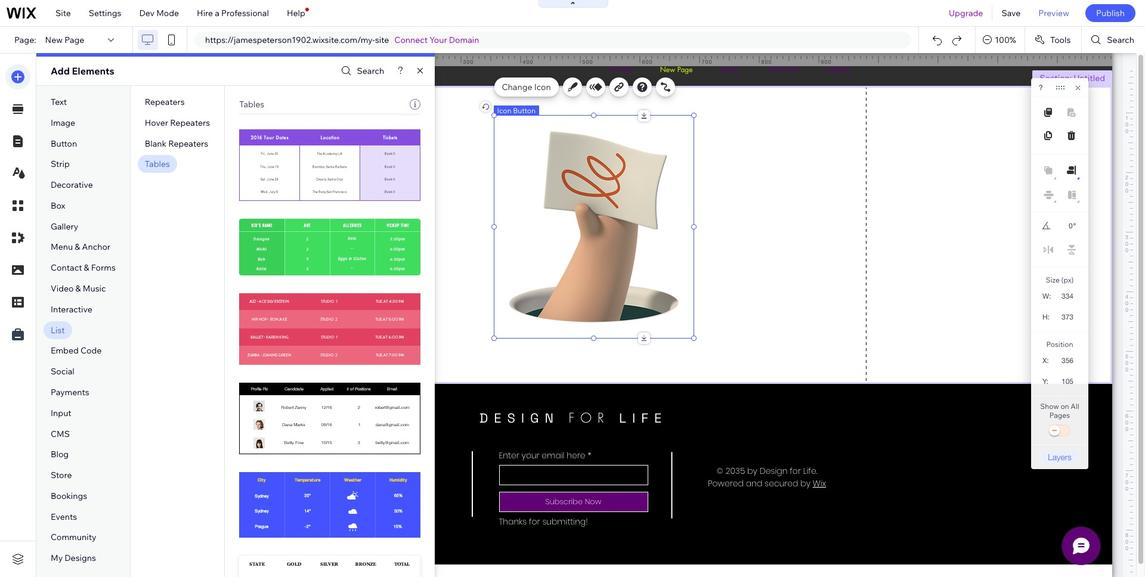 Task type: describe. For each thing, give the bounding box(es) containing it.
your
[[430, 35, 447, 45]]

add
[[51, 65, 70, 77]]

professional
[[221, 8, 269, 18]]

contact & forms
[[51, 263, 116, 273]]

forms
[[91, 263, 116, 273]]

upgrade
[[949, 8, 983, 18]]

events
[[51, 512, 77, 522]]

music
[[83, 283, 106, 294]]

change icon
[[502, 82, 551, 92]]

menu & anchor
[[51, 242, 110, 253]]

save
[[1002, 8, 1021, 18]]

repeaters for hover
[[170, 117, 210, 128]]

h:
[[1043, 313, 1050, 322]]

section:
[[1040, 73, 1072, 84]]

domain
[[449, 35, 479, 45]]

pages
[[1050, 411, 1070, 420]]

700
[[702, 58, 713, 65]]

hover
[[145, 117, 168, 128]]

https://jamespeterson1902.wixsite.com/my-site connect your domain
[[205, 35, 479, 45]]

my
[[51, 553, 63, 564]]

? button
[[1039, 84, 1043, 92]]

text
[[51, 97, 67, 107]]

w:
[[1043, 292, 1051, 301]]

publish
[[1096, 8, 1125, 18]]

payments
[[51, 387, 89, 398]]

contact
[[51, 263, 82, 273]]

help
[[287, 8, 305, 18]]

0 horizontal spatial icon
[[497, 106, 512, 115]]

1 horizontal spatial search
[[1107, 35, 1135, 45]]

hire
[[197, 8, 213, 18]]

100%
[[995, 35, 1016, 45]]

settings
[[89, 8, 121, 18]]

1 horizontal spatial tables
[[239, 99, 264, 110]]

anchor
[[82, 242, 110, 253]]

interactive
[[51, 304, 92, 315]]

a
[[215, 8, 219, 18]]

change
[[502, 82, 532, 92]]

tools button
[[1025, 27, 1082, 53]]

& for video
[[76, 283, 81, 294]]

new
[[45, 35, 63, 45]]

hover repeaters
[[145, 117, 210, 128]]

cms
[[51, 429, 70, 439]]

600
[[642, 58, 653, 65]]

position
[[1047, 340, 1074, 349]]

video & music
[[51, 283, 106, 294]]

show
[[1041, 402, 1059, 411]]

mode
[[156, 8, 179, 18]]

900
[[821, 58, 832, 65]]

site
[[55, 8, 71, 18]]

show on all pages
[[1041, 402, 1080, 420]]

image
[[51, 117, 75, 128]]

on
[[1061, 402, 1069, 411]]

embed code
[[51, 346, 102, 356]]

blank repeaters
[[145, 138, 208, 149]]



Task type: vqa. For each thing, say whether or not it's contained in the screenshot.
the top Art
no



Task type: locate. For each thing, give the bounding box(es) containing it.
page
[[65, 35, 84, 45]]

icon down change
[[497, 106, 512, 115]]

repeaters
[[145, 97, 185, 107], [170, 117, 210, 128], [168, 138, 208, 149]]

search
[[1107, 35, 1135, 45], [357, 66, 384, 76]]

list
[[51, 325, 65, 336]]

strip
[[51, 159, 70, 170]]

code
[[80, 346, 102, 356]]

preview
[[1039, 8, 1070, 18]]

hire a professional
[[197, 8, 269, 18]]

& right video
[[76, 283, 81, 294]]

0 vertical spatial search
[[1107, 35, 1135, 45]]

1 vertical spatial repeaters
[[170, 117, 210, 128]]

& right menu
[[75, 242, 80, 253]]

None text field
[[1057, 218, 1073, 234], [1055, 288, 1079, 304], [1057, 218, 1073, 234], [1055, 288, 1079, 304]]

0 horizontal spatial tables
[[145, 159, 170, 170]]

repeaters for blank
[[168, 138, 208, 149]]

tools
[[1050, 35, 1071, 45]]

0 vertical spatial &
[[75, 242, 80, 253]]

search down the site
[[357, 66, 384, 76]]

repeaters down hover repeaters
[[168, 138, 208, 149]]

decorative
[[51, 180, 93, 190]]

search button down https://jamespeterson1902.wixsite.com/my-site connect your domain
[[339, 62, 384, 80]]

icon
[[534, 82, 551, 92], [497, 106, 512, 115]]

repeaters up hover
[[145, 97, 185, 107]]

None text field
[[1056, 309, 1079, 325], [1055, 353, 1079, 369], [1055, 373, 1079, 390], [1056, 309, 1079, 325], [1055, 353, 1079, 369], [1055, 373, 1079, 390]]

add elements
[[51, 65, 114, 77]]

button
[[513, 106, 536, 115], [51, 138, 77, 149]]

input
[[51, 408, 71, 419]]

0 vertical spatial search button
[[1082, 27, 1145, 53]]

0 horizontal spatial search button
[[339, 62, 384, 80]]

community
[[51, 532, 96, 543]]

embed
[[51, 346, 79, 356]]

button down change icon
[[513, 106, 536, 115]]

my designs
[[51, 553, 96, 564]]

icon button
[[497, 106, 536, 115]]

repeaters up blank repeaters
[[170, 117, 210, 128]]

& for contact
[[84, 263, 89, 273]]

400
[[523, 58, 534, 65]]

1 vertical spatial search
[[357, 66, 384, 76]]

switch
[[1048, 423, 1072, 440]]

1 vertical spatial button
[[51, 138, 77, 149]]

°
[[1074, 222, 1076, 230]]

1 horizontal spatial search button
[[1082, 27, 1145, 53]]

1 horizontal spatial button
[[513, 106, 536, 115]]

search button
[[1082, 27, 1145, 53], [339, 62, 384, 80]]

icon right change
[[534, 82, 551, 92]]

blank
[[145, 138, 167, 149]]

0 vertical spatial button
[[513, 106, 536, 115]]

0 horizontal spatial button
[[51, 138, 77, 149]]

all
[[1071, 402, 1080, 411]]

0 vertical spatial repeaters
[[145, 97, 185, 107]]

publish button
[[1086, 4, 1136, 22]]

2 vertical spatial &
[[76, 283, 81, 294]]

1 horizontal spatial icon
[[534, 82, 551, 92]]

elements
[[72, 65, 114, 77]]

bookings
[[51, 491, 87, 502]]

0 horizontal spatial search
[[357, 66, 384, 76]]

button down image on the top of page
[[51, 138, 77, 149]]

designs
[[65, 553, 96, 564]]

500
[[583, 58, 593, 65]]

new page
[[45, 35, 84, 45]]

connect
[[395, 35, 428, 45]]

2 vertical spatial repeaters
[[168, 138, 208, 149]]

search button down publish on the top right of the page
[[1082, 27, 1145, 53]]

1 vertical spatial icon
[[497, 106, 512, 115]]

300
[[463, 58, 474, 65]]

video
[[51, 283, 74, 294]]

1 vertical spatial search button
[[339, 62, 384, 80]]

https://jamespeterson1902.wixsite.com/my-
[[205, 35, 375, 45]]

1 vertical spatial tables
[[145, 159, 170, 170]]

save button
[[993, 0, 1030, 26]]

menu
[[51, 242, 73, 253]]

store
[[51, 470, 72, 481]]

& left forms
[[84, 263, 89, 273]]

box
[[51, 200, 65, 211]]

preview button
[[1030, 0, 1079, 26]]

blog
[[51, 449, 69, 460]]

0 vertical spatial tables
[[239, 99, 264, 110]]

site
[[375, 35, 389, 45]]

1 vertical spatial &
[[84, 263, 89, 273]]

size
[[1046, 276, 1060, 285]]

800
[[762, 58, 772, 65]]

(px)
[[1062, 276, 1074, 285]]

section: untitled
[[1040, 73, 1105, 84]]

& for menu
[[75, 242, 80, 253]]

layers
[[1048, 452, 1072, 462]]

layers button
[[1041, 451, 1079, 464]]

0 vertical spatial icon
[[534, 82, 551, 92]]

search down publish button
[[1107, 35, 1135, 45]]

dev mode
[[139, 8, 179, 18]]

y:
[[1043, 378, 1049, 386]]

gallery
[[51, 221, 78, 232]]

100% button
[[976, 27, 1025, 53]]

social
[[51, 366, 74, 377]]

tables
[[239, 99, 264, 110], [145, 159, 170, 170]]

x:
[[1043, 357, 1049, 365]]

?
[[1039, 84, 1043, 92]]

untitled
[[1074, 73, 1105, 84]]

dev
[[139, 8, 155, 18]]

size (px)
[[1046, 276, 1074, 285]]



